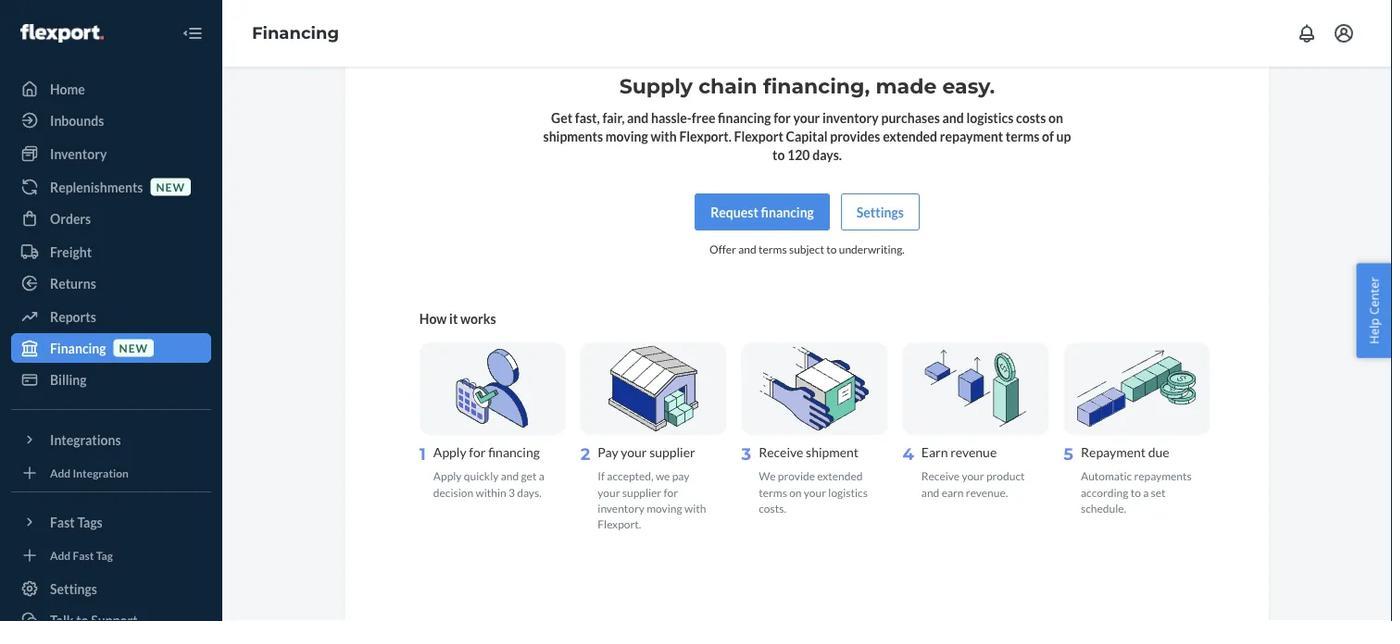 Task type: vqa. For each thing, say whether or not it's contained in the screenshot.


Task type: describe. For each thing, give the bounding box(es) containing it.
quickly
[[464, 470, 499, 484]]

add integration
[[50, 466, 129, 480]]

fast tags button
[[11, 508, 211, 537]]

for inside the get fast, fair, and hassle-free financing for your inventory purchases and logistics costs on shipments moving with flexport. flexport capital provides extended repayment terms of up to 120 days.
[[774, 110, 791, 126]]

inventory link
[[11, 139, 211, 169]]

home link
[[11, 74, 211, 104]]

moving inside the get fast, fair, and hassle-free financing for your inventory purchases and logistics costs on shipments moving with flexport. flexport capital provides extended repayment terms of up to 120 days.
[[606, 129, 648, 145]]

terms inside we provide extended terms on your logistics costs.
[[759, 486, 787, 500]]

3 inside the apply quickly and get a decision within 3 days.
[[509, 486, 515, 500]]

logistics inside we provide extended terms on your logistics costs.
[[828, 486, 868, 500]]

center
[[1366, 277, 1383, 315]]

1 vertical spatial to
[[827, 243, 837, 257]]

flexport logo image
[[20, 24, 104, 43]]

integrations
[[50, 432, 121, 448]]

get
[[551, 110, 573, 126]]

and inside the apply quickly and get a decision within 3 days.
[[501, 470, 519, 484]]

hassle-
[[651, 110, 692, 126]]

decision
[[433, 486, 474, 500]]

shipment
[[806, 445, 859, 461]]

and inside the receive your product and earn revenue.
[[922, 486, 940, 500]]

returns link
[[11, 269, 211, 298]]

extended inside the get fast, fair, and hassle-free financing for your inventory purchases and logistics costs on shipments moving with flexport. flexport capital provides extended repayment terms of up to 120 days.
[[883, 129, 938, 145]]

subject
[[789, 243, 824, 257]]

1 vertical spatial financing
[[50, 340, 106, 356]]

pay
[[672, 470, 690, 484]]

new for replenishments
[[156, 180, 185, 194]]

open account menu image
[[1333, 22, 1355, 44]]

automatic
[[1081, 470, 1132, 484]]

120
[[788, 147, 810, 163]]

we
[[759, 470, 776, 484]]

a for 1
[[539, 470, 544, 484]]

get
[[521, 470, 537, 484]]

works
[[460, 311, 496, 327]]

your inside the receive your product and earn revenue.
[[962, 470, 984, 484]]

how
[[419, 311, 447, 327]]

revenue.
[[966, 486, 1008, 500]]

with inside the get fast, fair, and hassle-free financing for your inventory purchases and logistics costs on shipments moving with flexport. flexport capital provides extended repayment terms of up to 120 days.
[[651, 129, 677, 145]]

2 vertical spatial financing
[[488, 445, 540, 461]]

of
[[1042, 129, 1054, 145]]

new for financing
[[119, 341, 148, 355]]

if accepted, we pay your supplier for inventory moving with flexport.
[[598, 470, 706, 531]]

receive for receive shipment
[[759, 445, 803, 461]]

financing link
[[252, 23, 339, 43]]

flexport. inside if accepted, we pay your supplier for inventory moving with flexport.
[[598, 518, 641, 531]]

days. inside the apply quickly and get a decision within 3 days.
[[517, 486, 542, 500]]

pay your supplier
[[598, 445, 695, 461]]

financing,
[[763, 74, 870, 99]]

request financing
[[711, 205, 814, 220]]

we
[[656, 470, 670, 484]]

accepted,
[[607, 470, 654, 484]]

request
[[711, 205, 759, 220]]

integrations button
[[11, 425, 211, 455]]

receive your product and earn revenue.
[[922, 470, 1025, 500]]

costs.
[[759, 502, 786, 515]]

supplier inside if accepted, we pay your supplier for inventory moving with flexport.
[[622, 486, 662, 500]]

inbounds
[[50, 113, 104, 128]]

extended inside we provide extended terms on your logistics costs.
[[817, 470, 863, 484]]

offer
[[710, 243, 736, 257]]

up
[[1057, 129, 1071, 145]]

apply for apply for financing
[[433, 445, 467, 461]]

inventory
[[50, 146, 107, 162]]

costs
[[1016, 110, 1046, 126]]

inventory inside the get fast, fair, and hassle-free financing for your inventory purchases and logistics costs on shipments moving with flexport. flexport capital provides extended repayment terms of up to 120 days.
[[823, 110, 879, 126]]

provides
[[830, 129, 880, 145]]

orders link
[[11, 204, 211, 233]]

made
[[876, 74, 937, 99]]

schedule.
[[1081, 502, 1127, 515]]

get fast, fair, and hassle-free financing for your inventory purchases and logistics costs on shipments moving with flexport. flexport capital provides extended repayment terms of up to 120 days.
[[543, 110, 1071, 163]]

for inside if accepted, we pay your supplier for inventory moving with flexport.
[[664, 486, 678, 500]]

repayment
[[940, 129, 1003, 145]]

0 horizontal spatial for
[[469, 445, 486, 461]]

how it works
[[419, 311, 496, 327]]

fast inside dropdown button
[[50, 515, 75, 530]]

fair,
[[602, 110, 625, 126]]

apply for financing
[[433, 445, 540, 461]]

reports
[[50, 309, 96, 325]]

settings button
[[841, 194, 920, 231]]

fast,
[[575, 110, 600, 126]]

add integration link
[[11, 462, 211, 484]]

settings link
[[11, 574, 211, 604]]

with inside if accepted, we pay your supplier for inventory moving with flexport.
[[685, 502, 706, 515]]

provide
[[778, 470, 815, 484]]

tags
[[77, 515, 103, 530]]

help
[[1366, 318, 1383, 344]]

supply
[[619, 74, 693, 99]]

free
[[692, 110, 716, 126]]

we provide extended terms on your logistics costs.
[[759, 470, 868, 515]]

0 horizontal spatial settings
[[50, 581, 97, 597]]

billing
[[50, 372, 87, 388]]

on inside we provide extended terms on your logistics costs.
[[789, 486, 802, 500]]

underwriting.
[[839, 243, 905, 257]]

tag
[[96, 549, 113, 562]]

receive shipment
[[759, 445, 859, 461]]



Task type: locate. For each thing, give the bounding box(es) containing it.
a for 5
[[1143, 486, 1149, 500]]

1
[[419, 445, 426, 465]]

0 horizontal spatial days.
[[517, 486, 542, 500]]

0 vertical spatial 3
[[742, 445, 751, 465]]

1 vertical spatial apply
[[433, 470, 462, 484]]

returns
[[50, 276, 96, 291]]

capital
[[786, 129, 828, 145]]

inbounds link
[[11, 106, 211, 135]]

1 vertical spatial for
[[469, 445, 486, 461]]

receive inside the receive your product and earn revenue.
[[922, 470, 960, 484]]

1 horizontal spatial a
[[1143, 486, 1149, 500]]

1 horizontal spatial inventory
[[823, 110, 879, 126]]

apply right the 1
[[433, 445, 467, 461]]

purchases
[[881, 110, 940, 126]]

1 horizontal spatial financing
[[252, 23, 339, 43]]

1 horizontal spatial extended
[[883, 129, 938, 145]]

0 horizontal spatial a
[[539, 470, 544, 484]]

on up 'up'
[[1049, 110, 1063, 126]]

add left integration
[[50, 466, 71, 480]]

financing inside the get fast, fair, and hassle-free financing for your inventory purchases and logistics costs on shipments moving with flexport. flexport capital provides extended repayment terms of up to 120 days.
[[718, 110, 771, 126]]

your up 'accepted,'
[[621, 445, 647, 461]]

a inside the apply quickly and get a decision within 3 days.
[[539, 470, 544, 484]]

terms left subject
[[759, 243, 787, 257]]

billing link
[[11, 365, 211, 395]]

freight
[[50, 244, 92, 260]]

and left earn
[[922, 486, 940, 500]]

apply for apply quickly and get a decision within 3 days.
[[433, 470, 462, 484]]

1 vertical spatial days.
[[517, 486, 542, 500]]

settings inside button
[[857, 205, 904, 220]]

and right 'offer' on the right top
[[738, 243, 757, 257]]

0 horizontal spatial with
[[651, 129, 677, 145]]

1 vertical spatial with
[[685, 502, 706, 515]]

5
[[1064, 445, 1074, 465]]

request financing button
[[695, 194, 830, 231]]

0 vertical spatial terms
[[1006, 129, 1040, 145]]

0 horizontal spatial new
[[119, 341, 148, 355]]

1 vertical spatial receive
[[922, 470, 960, 484]]

0 vertical spatial extended
[[883, 129, 938, 145]]

flexport. down free
[[679, 129, 732, 145]]

0 vertical spatial logistics
[[967, 110, 1014, 126]]

on
[[1049, 110, 1063, 126], [789, 486, 802, 500]]

financing inside "request financing" button
[[761, 205, 814, 220]]

0 vertical spatial financing
[[252, 23, 339, 43]]

supplier
[[650, 445, 695, 461], [622, 486, 662, 500]]

supplier down 'accepted,'
[[622, 486, 662, 500]]

to inside the get fast, fair, and hassle-free financing for your inventory purchases and logistics costs on shipments moving with flexport. flexport capital provides extended repayment terms of up to 120 days.
[[773, 147, 785, 163]]

terms
[[1006, 129, 1040, 145], [759, 243, 787, 257], [759, 486, 787, 500]]

1 vertical spatial a
[[1143, 486, 1149, 500]]

extended
[[883, 129, 938, 145], [817, 470, 863, 484]]

repayments
[[1134, 470, 1192, 484]]

0 vertical spatial moving
[[606, 129, 648, 145]]

according
[[1081, 486, 1129, 500]]

0 vertical spatial with
[[651, 129, 677, 145]]

home
[[50, 81, 85, 97]]

apply quickly and get a decision within 3 days.
[[433, 470, 544, 500]]

logistics
[[967, 110, 1014, 126], [828, 486, 868, 500]]

extended down shipment
[[817, 470, 863, 484]]

terms down costs
[[1006, 129, 1040, 145]]

inventory down 'accepted,'
[[598, 502, 645, 515]]

2 vertical spatial to
[[1131, 486, 1141, 500]]

help center
[[1366, 277, 1383, 344]]

terms up costs.
[[759, 486, 787, 500]]

a inside the automatic repayments according to a set schedule.
[[1143, 486, 1149, 500]]

receive up we
[[759, 445, 803, 461]]

due
[[1148, 445, 1170, 461]]

1 horizontal spatial to
[[827, 243, 837, 257]]

and right fair,
[[627, 110, 649, 126]]

replenishments
[[50, 179, 143, 195]]

supplier up pay
[[650, 445, 695, 461]]

2 horizontal spatial to
[[1131, 486, 1141, 500]]

fast left "tag"
[[73, 549, 94, 562]]

0 vertical spatial a
[[539, 470, 544, 484]]

1 horizontal spatial flexport.
[[679, 129, 732, 145]]

1 vertical spatial moving
[[647, 502, 682, 515]]

reports link
[[11, 302, 211, 332]]

financing
[[252, 23, 339, 43], [50, 340, 106, 356]]

1 vertical spatial on
[[789, 486, 802, 500]]

your down if
[[598, 486, 620, 500]]

1 vertical spatial financing
[[761, 205, 814, 220]]

settings down add fast tag
[[50, 581, 97, 597]]

0 vertical spatial days.
[[813, 147, 842, 163]]

0 horizontal spatial inventory
[[598, 502, 645, 515]]

1 add from the top
[[50, 466, 71, 480]]

0 vertical spatial new
[[156, 180, 185, 194]]

2 vertical spatial for
[[664, 486, 678, 500]]

1 vertical spatial logistics
[[828, 486, 868, 500]]

1 vertical spatial flexport.
[[598, 518, 641, 531]]

days. inside the get fast, fair, and hassle-free financing for your inventory purchases and logistics costs on shipments moving with flexport. flexport capital provides extended repayment terms of up to 120 days.
[[813, 147, 842, 163]]

moving inside if accepted, we pay your supplier for inventory moving with flexport.
[[647, 502, 682, 515]]

0 horizontal spatial 3
[[509, 486, 515, 500]]

1 horizontal spatial days.
[[813, 147, 842, 163]]

your inside the get fast, fair, and hassle-free financing for your inventory purchases and logistics costs on shipments moving with flexport. flexport capital provides extended repayment terms of up to 120 days.
[[793, 110, 820, 126]]

0 horizontal spatial flexport.
[[598, 518, 641, 531]]

inventory inside if accepted, we pay your supplier for inventory moving with flexport.
[[598, 502, 645, 515]]

a left the set
[[1143, 486, 1149, 500]]

3 left the receive shipment
[[742, 445, 751, 465]]

revenue
[[951, 445, 997, 461]]

add for add integration
[[50, 466, 71, 480]]

1 vertical spatial new
[[119, 341, 148, 355]]

2 horizontal spatial for
[[774, 110, 791, 126]]

on inside the get fast, fair, and hassle-free financing for your inventory purchases and logistics costs on shipments moving with flexport. flexport capital provides extended repayment terms of up to 120 days.
[[1049, 110, 1063, 126]]

product
[[986, 470, 1025, 484]]

0 vertical spatial supplier
[[650, 445, 695, 461]]

new
[[156, 180, 185, 194], [119, 341, 148, 355]]

3 right within on the bottom of the page
[[509, 486, 515, 500]]

1 vertical spatial fast
[[73, 549, 94, 562]]

fast left 'tags'
[[50, 515, 75, 530]]

1 vertical spatial settings
[[50, 581, 97, 597]]

1 horizontal spatial settings
[[857, 205, 904, 220]]

days.
[[813, 147, 842, 163], [517, 486, 542, 500]]

fast tags
[[50, 515, 103, 530]]

extended down purchases
[[883, 129, 938, 145]]

logistics up repayment
[[967, 110, 1014, 126]]

days. down capital at top
[[813, 147, 842, 163]]

1 horizontal spatial logistics
[[967, 110, 1014, 126]]

fast
[[50, 515, 75, 530], [73, 549, 94, 562]]

1 vertical spatial add
[[50, 549, 71, 562]]

earn
[[942, 486, 964, 500]]

your up capital at top
[[793, 110, 820, 126]]

settings
[[857, 205, 904, 220], [50, 581, 97, 597]]

flexport. inside the get fast, fair, and hassle-free financing for your inventory purchases and logistics costs on shipments moving with flexport. flexport capital provides extended repayment terms of up to 120 days.
[[679, 129, 732, 145]]

your down provide
[[804, 486, 826, 500]]

for
[[774, 110, 791, 126], [469, 445, 486, 461], [664, 486, 678, 500]]

0 vertical spatial flexport.
[[679, 129, 732, 145]]

a right get
[[539, 470, 544, 484]]

0 horizontal spatial logistics
[[828, 486, 868, 500]]

receive up earn
[[922, 470, 960, 484]]

1 horizontal spatial receive
[[922, 470, 960, 484]]

automatic repayments according to a set schedule.
[[1081, 470, 1192, 515]]

your inside we provide extended terms on your logistics costs.
[[804, 486, 826, 500]]

new down reports link
[[119, 341, 148, 355]]

flexport
[[734, 129, 784, 145]]

earn
[[922, 445, 948, 461]]

0 horizontal spatial to
[[773, 147, 785, 163]]

and up repayment
[[943, 110, 964, 126]]

freight link
[[11, 237, 211, 267]]

chain
[[699, 74, 757, 99]]

new up orders link
[[156, 180, 185, 194]]

receive for receive your product and earn revenue.
[[922, 470, 960, 484]]

add down fast tags
[[50, 549, 71, 562]]

financing up subject
[[761, 205, 814, 220]]

0 horizontal spatial receive
[[759, 445, 803, 461]]

for up flexport
[[774, 110, 791, 126]]

0 vertical spatial inventory
[[823, 110, 879, 126]]

and
[[627, 110, 649, 126], [943, 110, 964, 126], [738, 243, 757, 257], [501, 470, 519, 484], [922, 486, 940, 500]]

to right subject
[[827, 243, 837, 257]]

1 horizontal spatial 3
[[742, 445, 751, 465]]

receive
[[759, 445, 803, 461], [922, 470, 960, 484]]

flexport. down 'accepted,'
[[598, 518, 641, 531]]

0 vertical spatial for
[[774, 110, 791, 126]]

1 horizontal spatial for
[[664, 486, 678, 500]]

0 vertical spatial receive
[[759, 445, 803, 461]]

with down pay
[[685, 502, 706, 515]]

0 vertical spatial apply
[[433, 445, 467, 461]]

1 vertical spatial inventory
[[598, 502, 645, 515]]

for up quickly
[[469, 445, 486, 461]]

close navigation image
[[182, 22, 204, 44]]

moving down we
[[647, 502, 682, 515]]

logistics inside the get fast, fair, and hassle-free financing for your inventory purchases and logistics costs on shipments moving with flexport. flexport capital provides extended repayment terms of up to 120 days.
[[967, 110, 1014, 126]]

moving down fair,
[[606, 129, 648, 145]]

1 vertical spatial supplier
[[622, 486, 662, 500]]

inventory up provides
[[823, 110, 879, 126]]

apply
[[433, 445, 467, 461], [433, 470, 462, 484]]

and left get
[[501, 470, 519, 484]]

with down hassle-
[[651, 129, 677, 145]]

your up revenue.
[[962, 470, 984, 484]]

financing up flexport
[[718, 110, 771, 126]]

repayment
[[1081, 445, 1146, 461]]

financing up get
[[488, 445, 540, 461]]

0 vertical spatial add
[[50, 466, 71, 480]]

1 apply from the top
[[433, 445, 467, 461]]

2 apply from the top
[[433, 470, 462, 484]]

terms inside the get fast, fair, and hassle-free financing for your inventory purchases and logistics costs on shipments moving with flexport. flexport capital provides extended repayment terms of up to 120 days.
[[1006, 129, 1040, 145]]

to left the set
[[1131, 486, 1141, 500]]

0 vertical spatial fast
[[50, 515, 75, 530]]

add
[[50, 466, 71, 480], [50, 549, 71, 562]]

for down we
[[664, 486, 678, 500]]

easy.
[[943, 74, 995, 99]]

0 vertical spatial on
[[1049, 110, 1063, 126]]

1 horizontal spatial new
[[156, 180, 185, 194]]

flexport.
[[679, 129, 732, 145], [598, 518, 641, 531]]

integration
[[73, 466, 129, 480]]

1 vertical spatial terms
[[759, 243, 787, 257]]

supply chain financing, made easy.
[[619, 74, 995, 99]]

on down provide
[[789, 486, 802, 500]]

2 add from the top
[[50, 549, 71, 562]]

2 vertical spatial terms
[[759, 486, 787, 500]]

to
[[773, 147, 785, 163], [827, 243, 837, 257], [1131, 486, 1141, 500]]

earn revenue
[[922, 445, 997, 461]]

your inside if accepted, we pay your supplier for inventory moving with flexport.
[[598, 486, 620, 500]]

add for add fast tag
[[50, 549, 71, 562]]

apply inside the apply quickly and get a decision within 3 days.
[[433, 470, 462, 484]]

4
[[903, 445, 914, 465]]

orders
[[50, 211, 91, 226]]

within
[[476, 486, 506, 500]]

0 vertical spatial settings
[[857, 205, 904, 220]]

to left 120
[[773, 147, 785, 163]]

0 vertical spatial financing
[[718, 110, 771, 126]]

3
[[742, 445, 751, 465], [509, 486, 515, 500]]

1 vertical spatial extended
[[817, 470, 863, 484]]

0 horizontal spatial financing
[[50, 340, 106, 356]]

1 horizontal spatial with
[[685, 502, 706, 515]]

a
[[539, 470, 544, 484], [1143, 486, 1149, 500]]

if
[[598, 470, 605, 484]]

add fast tag link
[[11, 545, 211, 567]]

1 horizontal spatial on
[[1049, 110, 1063, 126]]

to inside the automatic repayments according to a set schedule.
[[1131, 486, 1141, 500]]

0 horizontal spatial extended
[[817, 470, 863, 484]]

open notifications image
[[1296, 22, 1318, 44]]

help center button
[[1357, 263, 1392, 358]]

0 horizontal spatial on
[[789, 486, 802, 500]]

repayment due
[[1081, 445, 1170, 461]]

1 vertical spatial 3
[[509, 486, 515, 500]]

0 vertical spatial to
[[773, 147, 785, 163]]

days. down get
[[517, 486, 542, 500]]

logistics down shipment
[[828, 486, 868, 500]]

it
[[449, 311, 458, 327]]

settings up underwriting. on the right top of the page
[[857, 205, 904, 220]]

apply up decision
[[433, 470, 462, 484]]

pay
[[598, 445, 618, 461]]



